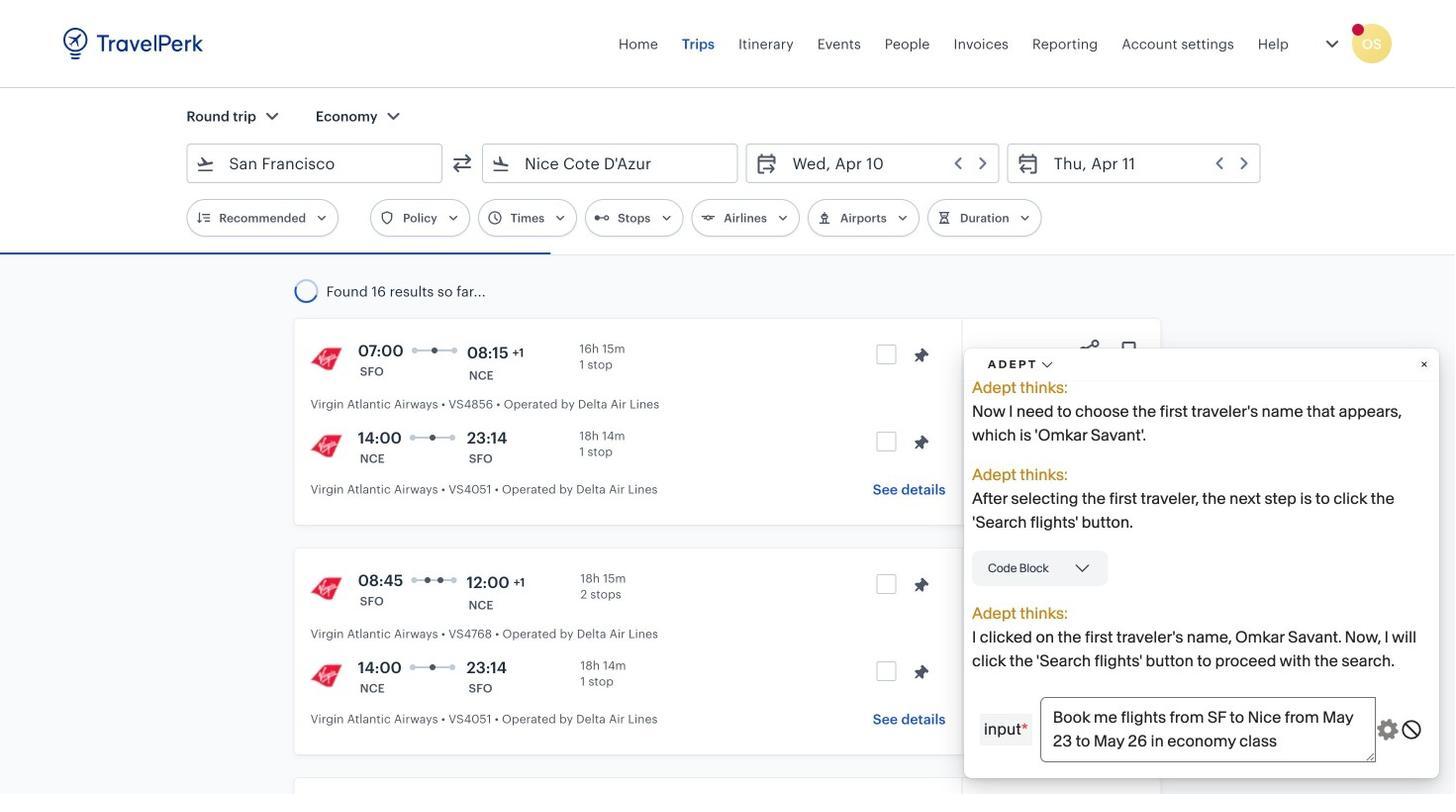 Task type: vqa. For each thing, say whether or not it's contained in the screenshot.
Return text box in the bottom left of the page
no



Task type: describe. For each thing, give the bounding box(es) containing it.
2 virgin atlantic airways image from the top
[[311, 572, 342, 604]]

virgin atlantic airways image
[[311, 343, 342, 374]]

To search field
[[511, 148, 712, 179]]

3 virgin atlantic airways image from the top
[[311, 660, 342, 691]]

1 virgin atlantic airways image from the top
[[311, 430, 342, 462]]



Task type: locate. For each thing, give the bounding box(es) containing it.
From search field
[[215, 148, 416, 179]]

1 vertical spatial virgin atlantic airways image
[[311, 572, 342, 604]]

Depart field
[[779, 148, 991, 179]]

2 vertical spatial virgin atlantic airways image
[[311, 660, 342, 691]]

0 vertical spatial virgin atlantic airways image
[[311, 430, 342, 462]]

virgin atlantic airways image
[[311, 430, 342, 462], [311, 572, 342, 604], [311, 660, 342, 691]]

Return field
[[1041, 148, 1253, 179]]



